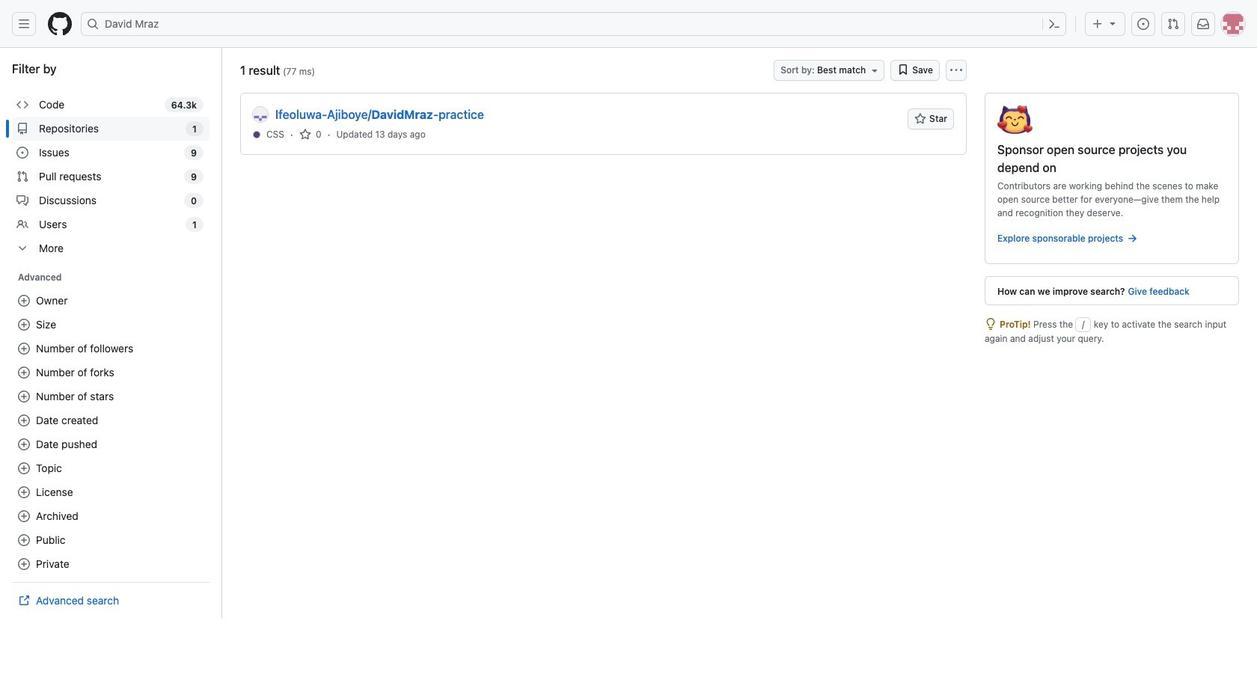 Task type: locate. For each thing, give the bounding box(es) containing it.
1 plus circle image from the top
[[18, 319, 30, 331]]

link external image
[[18, 595, 30, 607]]

1 vertical spatial sc 9kayk9 0 image
[[1127, 233, 1139, 245]]

sc 9kayk9 0 image
[[898, 64, 910, 76], [16, 99, 28, 111], [16, 123, 28, 135], [299, 128, 311, 140], [16, 171, 28, 183], [16, 195, 28, 207], [16, 219, 28, 231], [16, 243, 28, 254], [985, 318, 997, 330]]

2 vertical spatial plus circle image
[[18, 510, 30, 522]]

8 plus circle image from the top
[[18, 534, 30, 546]]

1 vertical spatial plus circle image
[[18, 391, 30, 403]]

0 vertical spatial sc 9kayk9 0 image
[[16, 147, 28, 159]]

plus circle image
[[18, 319, 30, 331], [18, 391, 30, 403], [18, 510, 30, 522]]

0 vertical spatial plus circle image
[[18, 319, 30, 331]]

git pull request image
[[1168, 18, 1180, 30]]

triangle down image
[[1107, 17, 1119, 29]]

7 plus circle image from the top
[[18, 487, 30, 498]]

notifications image
[[1198, 18, 1210, 30]]

open column options image
[[951, 64, 963, 76]]

draggable pane splitter slider
[[220, 48, 224, 619]]

3 plus circle image from the top
[[18, 367, 30, 379]]

9 plus circle image from the top
[[18, 558, 30, 570]]

sc 9kayk9 0 image
[[16, 147, 28, 159], [1127, 233, 1139, 245]]

2 plus circle image from the top
[[18, 343, 30, 355]]

plus image
[[1092, 18, 1104, 30]]

0 horizontal spatial sc 9kayk9 0 image
[[16, 147, 28, 159]]

plus circle image
[[18, 295, 30, 307], [18, 343, 30, 355], [18, 367, 30, 379], [18, 415, 30, 427], [18, 439, 30, 451], [18, 463, 30, 475], [18, 487, 30, 498], [18, 534, 30, 546], [18, 558, 30, 570]]

homepage image
[[48, 12, 72, 36]]



Task type: describe. For each thing, give the bounding box(es) containing it.
1 plus circle image from the top
[[18, 295, 30, 307]]

6 plus circle image from the top
[[18, 463, 30, 475]]

package icon image
[[998, 106, 1033, 134]]

2 plus circle image from the top
[[18, 391, 30, 403]]

command palette image
[[1049, 18, 1061, 30]]

4 plus circle image from the top
[[18, 415, 30, 427]]

css language element
[[266, 128, 284, 141]]

5 plus circle image from the top
[[18, 439, 30, 451]]

3 plus circle image from the top
[[18, 510, 30, 522]]

1 horizontal spatial sc 9kayk9 0 image
[[1127, 233, 1139, 245]]

issue opened image
[[1138, 18, 1150, 30]]



Task type: vqa. For each thing, say whether or not it's contained in the screenshot.
for
no



